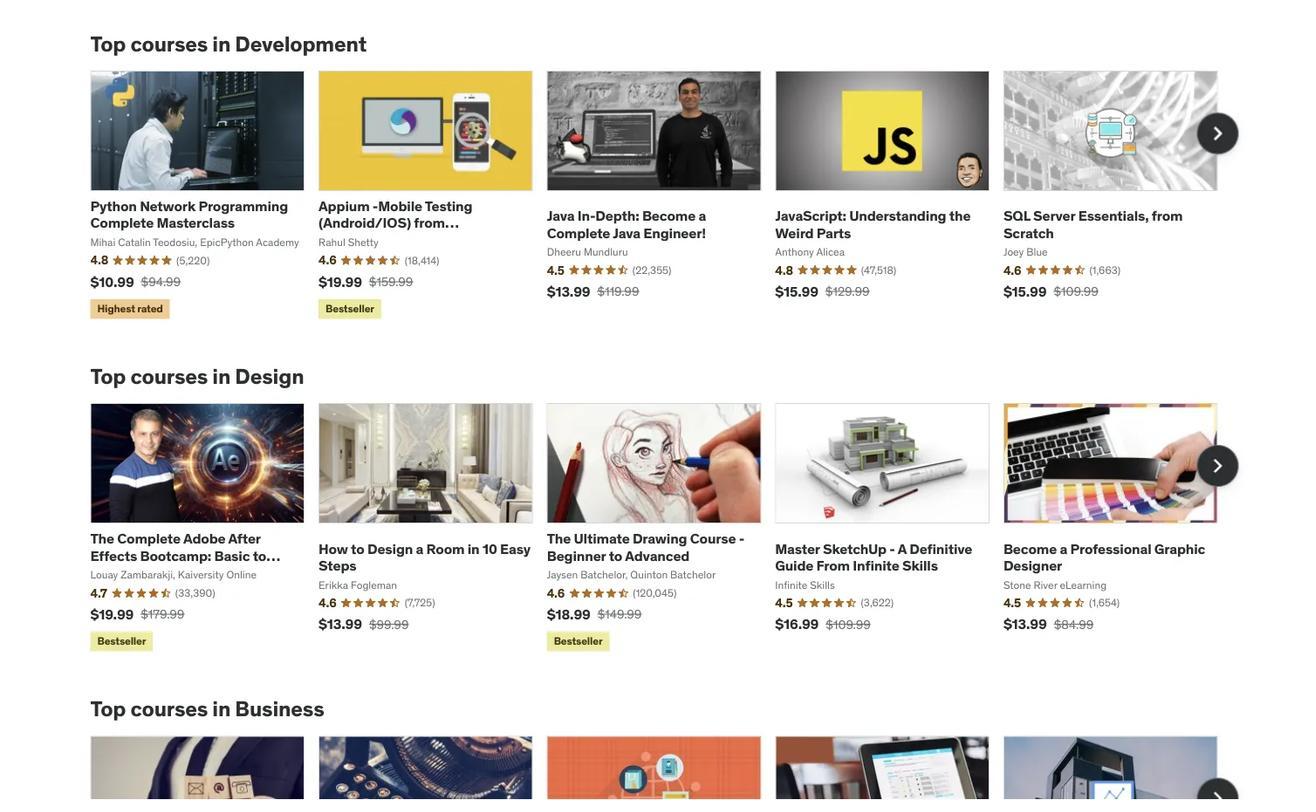 Task type: describe. For each thing, give the bounding box(es) containing it.
drawing
[[633, 530, 687, 548]]

how to design a room in 10 easy steps
[[319, 540, 531, 574]]

parts
[[817, 224, 851, 242]]

java in-depth: become a complete java engineer!
[[547, 207, 706, 242]]

courses for business
[[130, 696, 208, 722]]

top for top courses in design
[[90, 363, 126, 390]]

mobile
[[378, 197, 422, 215]]

masterclass
[[157, 214, 235, 232]]

graphic
[[1155, 540, 1206, 558]]

network
[[140, 197, 196, 215]]

bootcamp:
[[140, 547, 211, 565]]

10
[[483, 540, 497, 558]]

master sketchup  - a definitive guide from infinite skills
[[775, 540, 973, 574]]

- inside "the ultimate drawing course - beginner to advanced"
[[739, 530, 745, 548]]

essentials,
[[1079, 207, 1149, 225]]

courses for development
[[130, 31, 208, 57]]

appium
[[319, 197, 370, 215]]

become a professional graphic designer
[[1004, 540, 1206, 574]]

weird
[[775, 224, 814, 242]]

to inside "how to design a room in 10 easy steps"
[[351, 540, 364, 558]]

python network programming complete masterclass link
[[90, 197, 288, 232]]

programming
[[199, 197, 288, 215]]

guide
[[775, 557, 814, 574]]

advanced inside the complete adobe after effects bootcamp: basic to advanced
[[90, 564, 155, 581]]

next image for design
[[1204, 452, 1232, 480]]

next image
[[1204, 785, 1232, 800]]

room
[[427, 540, 465, 558]]

top courses in design
[[90, 363, 304, 390]]

0 horizontal spatial design
[[235, 363, 304, 390]]

a
[[898, 540, 907, 558]]

professional
[[1071, 540, 1152, 558]]

sketchup
[[823, 540, 887, 558]]

definitive
[[910, 540, 973, 558]]

basic
[[214, 547, 250, 565]]

scratch
[[1004, 224, 1054, 242]]

designer
[[1004, 557, 1063, 574]]

master
[[775, 540, 820, 558]]

from
[[817, 557, 850, 574]]

a inside "how to design a room in 10 easy steps"
[[416, 540, 424, 558]]

ultimate
[[574, 530, 630, 548]]

to inside "the ultimate drawing course - beginner to advanced"
[[609, 547, 623, 565]]

sql server essentials, from scratch link
[[1004, 207, 1183, 242]]

carousel element for development
[[90, 70, 1239, 322]]

javascript: understanding the weird parts
[[775, 207, 971, 242]]

sql
[[1004, 207, 1031, 225]]

top for top courses in business
[[90, 696, 126, 722]]

server
[[1034, 207, 1076, 225]]

development
[[235, 31, 367, 57]]

(android/ios)
[[319, 214, 411, 232]]

carousel element for design
[[90, 403, 1239, 655]]



Task type: vqa. For each thing, say whether or not it's contained in the screenshot.
Java
yes



Task type: locate. For each thing, give the bounding box(es) containing it.
the
[[90, 530, 114, 548], [547, 530, 571, 548]]

python network programming complete masterclass
[[90, 197, 288, 232]]

to right basic
[[253, 547, 266, 565]]

in for development
[[212, 31, 231, 57]]

the inside "the ultimate drawing course - beginner to advanced"
[[547, 530, 571, 548]]

in inside "how to design a room in 10 easy steps"
[[468, 540, 480, 558]]

master sketchup  - a definitive guide from infinite skills link
[[775, 540, 973, 574]]

0 horizontal spatial from
[[414, 214, 445, 232]]

sql server essentials, from scratch
[[1004, 207, 1183, 242]]

in for design
[[212, 363, 231, 390]]

-
[[373, 197, 378, 215], [739, 530, 745, 548], [890, 540, 895, 558]]

complete inside 'python network programming complete masterclass'
[[90, 214, 154, 232]]

the
[[950, 207, 971, 225]]

1 horizontal spatial java
[[613, 224, 641, 242]]

in-
[[578, 207, 596, 225]]

0 horizontal spatial java
[[547, 207, 575, 225]]

java right in-
[[613, 224, 641, 242]]

carousel element containing python network programming complete masterclass
[[90, 70, 1239, 322]]

0 vertical spatial top
[[90, 31, 126, 57]]

2 horizontal spatial to
[[609, 547, 623, 565]]

a
[[699, 207, 706, 225], [416, 540, 424, 558], [1060, 540, 1068, 558]]

2 courses from the top
[[130, 363, 208, 390]]

1 vertical spatial top
[[90, 363, 126, 390]]

2 vertical spatial carousel element
[[90, 736, 1239, 800]]

2 vertical spatial top
[[90, 696, 126, 722]]

become inside java in-depth: become a complete java engineer!
[[642, 207, 696, 225]]

become
[[642, 207, 696, 225], [1004, 540, 1057, 558]]

top for top courses in development
[[90, 31, 126, 57]]

a right 'depth:'
[[699, 207, 706, 225]]

1 horizontal spatial -
[[739, 530, 745, 548]]

to right beginner
[[609, 547, 623, 565]]

from inside sql server essentials, from scratch
[[1152, 207, 1183, 225]]

3 carousel element from the top
[[90, 736, 1239, 800]]

1 horizontal spatial advanced
[[625, 547, 690, 565]]

to inside the complete adobe after effects bootcamp: basic to advanced
[[253, 547, 266, 565]]

the ultimate drawing course - beginner to advanced link
[[547, 530, 745, 565]]

after
[[228, 530, 261, 548]]

depth:
[[596, 207, 639, 225]]

2 the from the left
[[547, 530, 571, 548]]

next image
[[1204, 119, 1232, 147], [1204, 452, 1232, 480]]

top
[[90, 31, 126, 57], [90, 363, 126, 390], [90, 696, 126, 722]]

1 vertical spatial courses
[[130, 363, 208, 390]]

0 horizontal spatial a
[[416, 540, 424, 558]]

testing
[[425, 197, 473, 215]]

2 carousel element from the top
[[90, 403, 1239, 655]]

from
[[1152, 207, 1183, 225], [414, 214, 445, 232]]

in for business
[[212, 696, 231, 722]]

the complete adobe after effects bootcamp: basic to advanced link
[[90, 530, 280, 581]]

0 horizontal spatial become
[[642, 207, 696, 225]]

2 horizontal spatial -
[[890, 540, 895, 558]]

3 top from the top
[[90, 696, 126, 722]]

to right how
[[351, 540, 364, 558]]

the left "bootcamp:"
[[90, 530, 114, 548]]

javascript: understanding the weird parts link
[[775, 207, 971, 242]]

infinite
[[853, 557, 900, 574]]

the complete adobe after effects bootcamp: basic to advanced
[[90, 530, 266, 581]]

effects
[[90, 547, 137, 565]]

java
[[547, 207, 575, 225], [613, 224, 641, 242]]

from inside appium -mobile testing (android/ios) from scratch+frameworks
[[414, 214, 445, 232]]

complete inside java in-depth: become a complete java engineer!
[[547, 224, 610, 242]]

the for the complete adobe after effects bootcamp: basic to advanced
[[90, 530, 114, 548]]

steps
[[319, 557, 357, 574]]

a inside become a professional graphic designer
[[1060, 540, 1068, 558]]

carousel element for business
[[90, 736, 1239, 800]]

python
[[90, 197, 137, 215]]

carousel element containing the complete adobe after effects bootcamp: basic to advanced
[[90, 403, 1239, 655]]

understanding
[[850, 207, 947, 225]]

a inside java in-depth: become a complete java engineer!
[[699, 207, 706, 225]]

become inside become a professional graphic designer
[[1004, 540, 1057, 558]]

1 horizontal spatial to
[[351, 540, 364, 558]]

to
[[351, 540, 364, 558], [253, 547, 266, 565], [609, 547, 623, 565]]

appium -mobile testing (android/ios) from scratch+frameworks link
[[319, 197, 473, 249]]

the left ultimate
[[547, 530, 571, 548]]

courses for design
[[130, 363, 208, 390]]

advanced inside "the ultimate drawing course - beginner to advanced"
[[625, 547, 690, 565]]

scratch+frameworks
[[319, 231, 458, 249]]

java left in-
[[547, 207, 575, 225]]

javascript:
[[775, 207, 847, 225]]

courses
[[130, 31, 208, 57], [130, 363, 208, 390], [130, 696, 208, 722]]

1 vertical spatial next image
[[1204, 452, 1232, 480]]

1 top from the top
[[90, 31, 126, 57]]

top courses in business
[[90, 696, 324, 722]]

adobe
[[183, 530, 226, 548]]

how to design a room in 10 easy steps link
[[319, 540, 531, 574]]

2 horizontal spatial a
[[1060, 540, 1068, 558]]

1 horizontal spatial become
[[1004, 540, 1057, 558]]

2 vertical spatial courses
[[130, 696, 208, 722]]

easy
[[500, 540, 531, 558]]

next image for development
[[1204, 119, 1232, 147]]

how
[[319, 540, 348, 558]]

beginner
[[547, 547, 606, 565]]

2 top from the top
[[90, 363, 126, 390]]

1 vertical spatial become
[[1004, 540, 1057, 558]]

advanced
[[625, 547, 690, 565], [90, 564, 155, 581]]

in
[[212, 31, 231, 57], [212, 363, 231, 390], [468, 540, 480, 558], [212, 696, 231, 722]]

complete inside the complete adobe after effects bootcamp: basic to advanced
[[117, 530, 181, 548]]

0 vertical spatial become
[[642, 207, 696, 225]]

a left professional
[[1060, 540, 1068, 558]]

skills
[[903, 557, 938, 574]]

- left a
[[890, 540, 895, 558]]

engineer!
[[644, 224, 706, 242]]

0 horizontal spatial advanced
[[90, 564, 155, 581]]

a left "room"
[[416, 540, 424, 558]]

1 horizontal spatial design
[[367, 540, 413, 558]]

1 horizontal spatial a
[[699, 207, 706, 225]]

3 courses from the top
[[130, 696, 208, 722]]

1 horizontal spatial the
[[547, 530, 571, 548]]

top courses in development
[[90, 31, 367, 57]]

the ultimate drawing course - beginner to advanced
[[547, 530, 745, 565]]

0 vertical spatial carousel element
[[90, 70, 1239, 322]]

become a professional graphic designer link
[[1004, 540, 1206, 574]]

complete
[[90, 214, 154, 232], [547, 224, 610, 242], [117, 530, 181, 548]]

the for the ultimate drawing course - beginner to advanced
[[547, 530, 571, 548]]

become right 'depth:'
[[642, 207, 696, 225]]

0 horizontal spatial -
[[373, 197, 378, 215]]

1 the from the left
[[90, 530, 114, 548]]

1 courses from the top
[[130, 31, 208, 57]]

- right course
[[739, 530, 745, 548]]

0 horizontal spatial to
[[253, 547, 266, 565]]

- inside appium -mobile testing (android/ios) from scratch+frameworks
[[373, 197, 378, 215]]

1 horizontal spatial from
[[1152, 207, 1183, 225]]

design
[[235, 363, 304, 390], [367, 540, 413, 558]]

0 horizontal spatial the
[[90, 530, 114, 548]]

0 vertical spatial design
[[235, 363, 304, 390]]

1 vertical spatial design
[[367, 540, 413, 558]]

design inside "how to design a room in 10 easy steps"
[[367, 540, 413, 558]]

1 vertical spatial carousel element
[[90, 403, 1239, 655]]

course
[[690, 530, 736, 548]]

1 carousel element from the top
[[90, 70, 1239, 322]]

- inside the 'master sketchup  - a definitive guide from infinite skills'
[[890, 540, 895, 558]]

1 next image from the top
[[1204, 119, 1232, 147]]

0 vertical spatial courses
[[130, 31, 208, 57]]

business
[[235, 696, 324, 722]]

- right appium
[[373, 197, 378, 215]]

appium -mobile testing (android/ios) from scratch+frameworks
[[319, 197, 473, 249]]

0 vertical spatial next image
[[1204, 119, 1232, 147]]

carousel element
[[90, 70, 1239, 322], [90, 403, 1239, 655], [90, 736, 1239, 800]]

2 next image from the top
[[1204, 452, 1232, 480]]

become left professional
[[1004, 540, 1057, 558]]

the inside the complete adobe after effects bootcamp: basic to advanced
[[90, 530, 114, 548]]

java in-depth: become a complete java engineer! link
[[547, 207, 706, 242]]



